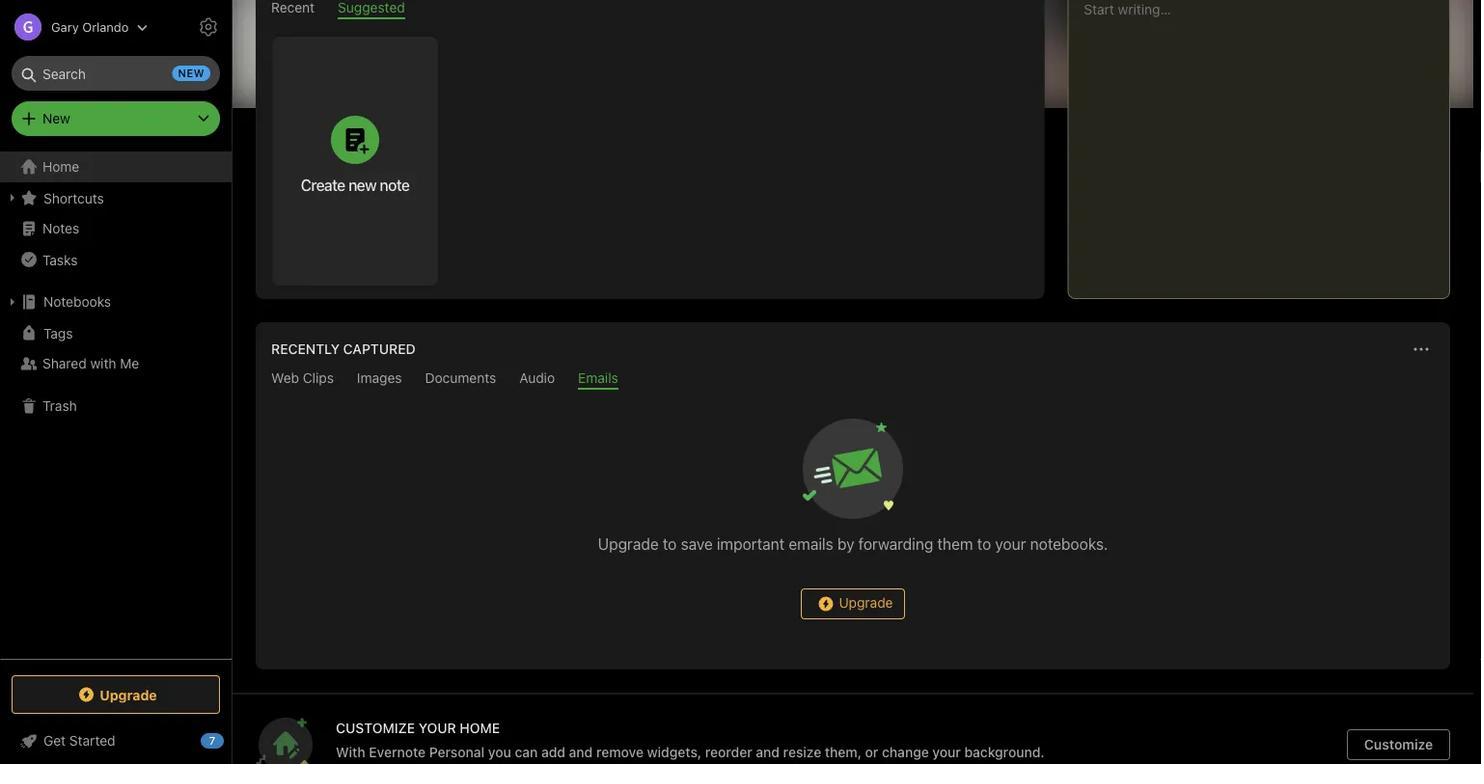 Task type: locate. For each thing, give the bounding box(es) containing it.
to right the them
[[977, 535, 991, 553]]

them
[[938, 535, 973, 553]]

1 tab from the left
[[271, 0, 315, 19]]

1 vertical spatial new
[[348, 176, 376, 194]]

1 horizontal spatial to
[[977, 535, 991, 553]]

recently
[[271, 341, 340, 357]]

home
[[42, 159, 79, 175]]

2 vertical spatial upgrade
[[100, 687, 157, 703]]

emails
[[578, 370, 618, 386]]

2 to from the left
[[977, 535, 991, 553]]

upgrade
[[598, 535, 659, 553], [839, 595, 893, 611], [100, 687, 157, 703]]

tree
[[0, 152, 232, 658]]

and left resize
[[756, 744, 780, 760]]

new left note on the left top of page
[[348, 176, 376, 194]]

0 vertical spatial tab list
[[260, 0, 1041, 19]]

suggested tab panel
[[256, 19, 1044, 299]]

recently captured
[[271, 341, 416, 357]]

tab list containing web clips
[[260, 370, 1447, 390]]

tab list for emails tab panel on the bottom of page
[[260, 370, 1447, 390]]

1 vertical spatial upgrade
[[839, 595, 893, 611]]

13,
[[1267, 24, 1283, 38]]

upgrade down upgrade to save important emails by forwarding them to your notebooks.
[[839, 595, 893, 611]]

0 horizontal spatial and
[[569, 744, 593, 760]]

1 horizontal spatial and
[[756, 744, 780, 760]]

them,
[[825, 744, 862, 760]]

upgrade left save
[[598, 535, 659, 553]]

shortcuts
[[43, 190, 104, 206]]

your right the them
[[995, 535, 1026, 553]]

your right change
[[933, 744, 961, 760]]

background.
[[965, 744, 1045, 760]]

new inside search box
[[178, 67, 205, 80]]

tab list
[[260, 0, 1041, 19], [260, 370, 1447, 390]]

new
[[178, 67, 205, 80], [348, 176, 376, 194]]

orlando
[[82, 20, 129, 34]]

new inside button
[[348, 176, 376, 194]]

0 horizontal spatial to
[[663, 535, 677, 553]]

new button
[[12, 101, 220, 136]]

1 vertical spatial your
[[933, 744, 961, 760]]

tab
[[271, 0, 315, 19], [338, 0, 405, 19]]

0 horizontal spatial new
[[178, 67, 205, 80]]

change
[[882, 744, 929, 760]]

create new note
[[301, 176, 410, 194]]

2 tab list from the top
[[260, 370, 1447, 390]]

upgrade up help and learning task checklist field at the left of page
[[100, 687, 157, 703]]

customize
[[336, 720, 415, 736]]

with
[[90, 356, 116, 372]]

new
[[42, 110, 70, 126]]

tags button
[[0, 317, 231, 348]]

to
[[663, 535, 677, 553], [977, 535, 991, 553]]

shared with me
[[42, 356, 139, 372]]

1 vertical spatial tab list
[[260, 370, 1447, 390]]

resize
[[783, 744, 821, 760]]

documents tab
[[425, 370, 496, 390]]

web clips tab
[[271, 370, 334, 390]]

upgrade inside popup button
[[100, 687, 157, 703]]

tags
[[43, 325, 73, 341]]

trash link
[[0, 391, 231, 422]]

add
[[541, 744, 566, 760]]

me
[[120, 356, 139, 372]]

tab right settings icon
[[271, 0, 315, 19]]

0 horizontal spatial upgrade
[[100, 687, 157, 703]]

note
[[380, 176, 410, 194]]

0 vertical spatial upgrade
[[598, 535, 659, 553]]

new search field
[[25, 56, 210, 91]]

your inside customize your home with evernote personal you can add and remove widgets, reorder and resize them, or change your background.
[[933, 744, 961, 760]]

0 vertical spatial new
[[178, 67, 205, 80]]

1 horizontal spatial your
[[995, 535, 1026, 553]]

0 horizontal spatial your
[[933, 744, 961, 760]]

1 horizontal spatial tab
[[338, 0, 405, 19]]

get started
[[43, 733, 115, 749]]

click to collapse image
[[224, 729, 239, 752]]

1 tab list from the top
[[260, 0, 1041, 19]]

new down settings icon
[[178, 67, 205, 80]]

evernote
[[369, 744, 426, 760]]

notes link
[[0, 213, 231, 244]]

and right add at the left of the page
[[569, 744, 593, 760]]

to left save
[[663, 535, 677, 553]]

1 to from the left
[[663, 535, 677, 553]]

gary!
[[386, 19, 432, 42]]

reorder
[[705, 744, 752, 760]]

customize your home with evernote personal you can add and remove widgets, reorder and resize them, or change your background.
[[336, 720, 1045, 760]]

monday, november 13, 2023
[[1144, 24, 1315, 38]]

more actions image
[[1410, 338, 1433, 361]]

Search text field
[[25, 56, 207, 91]]

your
[[995, 535, 1026, 553], [933, 744, 961, 760]]

and
[[569, 744, 593, 760], [756, 744, 780, 760]]

0 vertical spatial your
[[995, 535, 1026, 553]]

documents
[[425, 370, 496, 386]]

tab right 'good'
[[338, 0, 405, 19]]

personal
[[429, 744, 485, 760]]

1 horizontal spatial new
[[348, 176, 376, 194]]

remove
[[596, 744, 644, 760]]

0 horizontal spatial tab
[[271, 0, 315, 19]]

upgrade to save important emails by forwarding them to your notebooks.
[[598, 535, 1108, 553]]

Help and Learning task checklist field
[[0, 726, 232, 757]]

create new note button
[[272, 37, 438, 286]]

settings image
[[197, 15, 220, 39]]

tab list for suggested tab panel on the top of the page
[[260, 0, 1041, 19]]

2 horizontal spatial upgrade
[[839, 595, 893, 611]]



Task type: describe. For each thing, give the bounding box(es) containing it.
7
[[209, 735, 215, 747]]

you
[[488, 744, 511, 760]]

More actions field
[[1408, 336, 1435, 363]]

important
[[717, 535, 785, 553]]

customize
[[1364, 737, 1433, 753]]

notes
[[42, 221, 79, 236]]

tasks
[[42, 252, 78, 268]]

or
[[865, 744, 879, 760]]

morning,
[[307, 19, 381, 42]]

shortcuts button
[[0, 182, 231, 213]]

save
[[681, 535, 713, 553]]

home
[[460, 720, 500, 736]]

emails tab panel
[[256, 390, 1450, 670]]

Account field
[[0, 8, 148, 46]]

good morning, gary!
[[256, 19, 432, 42]]

shared
[[42, 356, 87, 372]]

tasks button
[[0, 244, 231, 275]]

by
[[838, 535, 855, 553]]

emails
[[789, 535, 834, 553]]

tree containing home
[[0, 152, 232, 658]]

1 horizontal spatial upgrade
[[598, 535, 659, 553]]

captured
[[343, 341, 416, 357]]

monday,
[[1144, 24, 1197, 38]]

expand notebooks image
[[5, 294, 20, 310]]

widgets,
[[647, 744, 702, 760]]

get
[[43, 733, 66, 749]]

audio
[[519, 370, 555, 386]]

good
[[256, 19, 302, 42]]

your inside emails tab panel
[[995, 535, 1026, 553]]

clips
[[303, 370, 334, 386]]

started
[[69, 733, 115, 749]]

web
[[271, 370, 299, 386]]

create
[[301, 176, 345, 194]]

upgrade button
[[801, 589, 905, 620]]

recently captured button
[[267, 338, 416, 361]]

upgrade inside button
[[839, 595, 893, 611]]

audio tab
[[519, 370, 555, 390]]

emails tab
[[578, 370, 618, 390]]

2 and from the left
[[756, 744, 780, 760]]

home link
[[0, 152, 232, 182]]

Start writing… text field
[[1084, 1, 1449, 283]]

notebooks.
[[1030, 535, 1108, 553]]

1 and from the left
[[569, 744, 593, 760]]

2023
[[1286, 24, 1315, 38]]

upgrade button
[[12, 676, 220, 714]]

forwarding
[[859, 535, 933, 553]]

web clips
[[271, 370, 334, 386]]

gary
[[51, 20, 79, 34]]

with
[[336, 744, 365, 760]]

2 tab from the left
[[338, 0, 405, 19]]

shared with me link
[[0, 348, 231, 379]]

your
[[419, 720, 456, 736]]

gary orlando
[[51, 20, 129, 34]]

trash
[[42, 398, 77, 414]]

can
[[515, 744, 538, 760]]

images
[[357, 370, 402, 386]]

notebooks link
[[0, 287, 231, 317]]

customize button
[[1347, 730, 1450, 760]]

images tab
[[357, 370, 402, 390]]

notebooks
[[43, 294, 111, 310]]

november
[[1200, 24, 1264, 38]]



Task type: vqa. For each thing, say whether or not it's contained in the screenshot.
the
no



